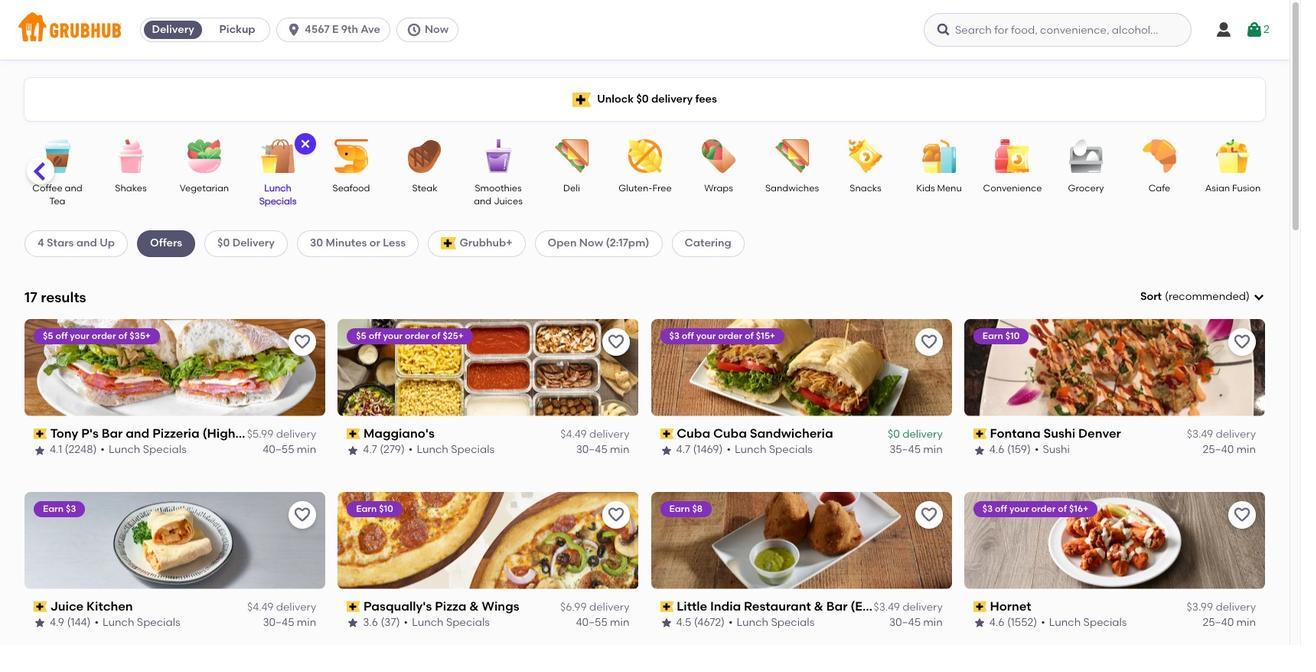 Task type: vqa. For each thing, say whether or not it's contained in the screenshot.
Pickup
yes



Task type: locate. For each thing, give the bounding box(es) containing it.
0 horizontal spatial $3.49 delivery
[[874, 601, 943, 614]]

$3.49
[[1187, 428, 1214, 441], [874, 601, 900, 614]]

• lunch specials for cuba cuba sandwicheria
[[727, 444, 813, 457]]

cuba cuba sandwicheria logo image
[[651, 319, 952, 416]]

lunch down 'pasqually's pizza & wings'
[[412, 617, 444, 630]]

17
[[25, 288, 37, 306]]

1 cuba from the left
[[677, 426, 711, 441]]

0 horizontal spatial $0
[[218, 237, 230, 250]]

$3 off your order of $16+
[[983, 504, 1089, 514]]

save this restaurant image for cuba cuba sandwicheria
[[920, 333, 939, 351]]

1 horizontal spatial 40–55 min
[[576, 617, 630, 630]]

juice kitchen logo image
[[25, 492, 326, 589]]

1 horizontal spatial $5
[[356, 331, 367, 341]]

$10 for fontana sushi denver
[[1006, 331, 1020, 341]]

min for maggiano's
[[610, 444, 630, 457]]

and down smoothies
[[474, 196, 492, 207]]

0 horizontal spatial 4.7
[[363, 444, 377, 457]]

your down (159)
[[1010, 504, 1030, 514]]

1 vertical spatial earn $10
[[356, 504, 393, 514]]

0 vertical spatial 25–40 min
[[1203, 444, 1256, 457]]

specials for pasqually's pizza & wings
[[446, 617, 490, 630]]

$3.49 delivery right (e
[[874, 601, 943, 614]]

2 horizontal spatial svg image
[[1246, 21, 1264, 39]]

$0 up 35–45
[[888, 428, 900, 441]]

• lunch specials right "(1552)"
[[1041, 617, 1127, 630]]

svg image left 2 button
[[1215, 21, 1233, 39]]

of left the $35+
[[118, 331, 127, 341]]

earn $3
[[43, 504, 76, 514]]

4.7
[[363, 444, 377, 457], [676, 444, 691, 457]]

recommended
[[1169, 290, 1247, 303]]

• down juice kitchen
[[95, 617, 99, 630]]

lunch down lunch specials image
[[264, 183, 292, 194]]

1 vertical spatial $3.49 delivery
[[874, 601, 943, 614]]

of for cuba cuba sandwicheria
[[745, 331, 754, 341]]

grocery image
[[1060, 139, 1113, 173]]

0 vertical spatial $0
[[637, 93, 649, 106]]

deli image
[[545, 139, 599, 173]]

grubhub plus flag logo image for unlock $0 delivery fees
[[573, 92, 591, 107]]

0 vertical spatial now
[[425, 23, 449, 36]]

wings
[[482, 599, 520, 614]]

free
[[653, 183, 672, 194]]

0 vertical spatial $3.49
[[1187, 428, 1214, 441]]

cuba up 4.7 (1469)
[[677, 426, 711, 441]]

svg image left 4567
[[286, 22, 302, 38]]

1 horizontal spatial $3.49
[[1187, 428, 1214, 441]]

$5 off your order of $35+
[[43, 331, 151, 341]]

min for hornet
[[1237, 617, 1256, 630]]

2 save this restaurant image from the left
[[1233, 333, 1252, 351]]

steak
[[412, 183, 438, 194]]

0 horizontal spatial &
[[470, 599, 479, 614]]

lunch down the tony p's bar and pizzeria (highland)
[[109, 444, 140, 457]]

• right "(1552)"
[[1041, 617, 1046, 630]]

lunch right "(1552)"
[[1050, 617, 1081, 630]]

vegetarian
[[180, 183, 229, 194]]

and up tea
[[65, 183, 82, 194]]

0 horizontal spatial 30–45
[[263, 617, 294, 630]]

0 vertical spatial $10
[[1006, 331, 1020, 341]]

2 cuba from the left
[[714, 426, 747, 441]]

25–40 min down checkout
[[1203, 444, 1256, 457]]

4.6
[[990, 444, 1005, 457], [990, 617, 1005, 630]]

1 vertical spatial $4.49 delivery
[[247, 601, 316, 614]]

specials for tony p's bar and pizzeria (highland)
[[143, 444, 187, 457]]

4567
[[305, 23, 330, 36]]

order left $15+
[[718, 331, 743, 341]]

$0 right unlock
[[637, 93, 649, 106]]

lunch down restaurant
[[737, 617, 769, 630]]

4.5 (4672)
[[676, 617, 725, 630]]

$15+
[[756, 331, 776, 341]]

and
[[65, 183, 82, 194], [474, 196, 492, 207], [76, 237, 97, 250], [126, 426, 150, 441]]

star icon image left 4.6 (159)
[[974, 444, 986, 457]]

$4.49 delivery for juice kitchen
[[247, 601, 316, 614]]

1 horizontal spatial $10
[[1006, 331, 1020, 341]]

now right ave
[[425, 23, 449, 36]]

0 horizontal spatial 40–55
[[263, 444, 294, 457]]

40–55 min for tony p's bar and pizzeria (highland)
[[263, 444, 316, 457]]

grocery
[[1069, 183, 1104, 194]]

0 horizontal spatial $3.49
[[874, 601, 900, 614]]

40–55 min down the $6.99 delivery
[[576, 617, 630, 630]]

grubhub plus flag logo image for grubhub+
[[441, 238, 457, 250]]

star icon image for hornet
[[974, 617, 986, 630]]

2 horizontal spatial subscription pass image
[[974, 429, 987, 440]]

proceed
[[1116, 387, 1160, 400]]

4.7 left the (279)
[[363, 444, 377, 457]]

$0 delivery
[[888, 428, 943, 441]]

• lunch specials down the tony p's bar and pizzeria (highland)
[[101, 444, 187, 457]]

(37)
[[381, 617, 400, 630]]

svg image
[[1246, 21, 1264, 39], [936, 22, 952, 38], [299, 138, 312, 150]]

unlock
[[597, 93, 634, 106]]

• for hornet
[[1041, 617, 1046, 630]]

& left (e
[[814, 599, 824, 614]]

order left $16+
[[1032, 504, 1056, 514]]

• lunch specials for little india restaurant & bar (e 6th ave)
[[729, 617, 815, 630]]

bar left (e
[[827, 599, 848, 614]]

order for maggiano's
[[405, 331, 429, 341]]

25–40
[[1203, 444, 1234, 457], [1203, 617, 1234, 630]]

25–40 min for fontana sushi denver
[[1203, 444, 1256, 457]]

1 vertical spatial delivery
[[232, 237, 275, 250]]

1 horizontal spatial $0
[[637, 93, 649, 106]]

save this restaurant image for tony p's bar and pizzeria (highland)
[[293, 333, 312, 351]]

1 vertical spatial sushi
[[1043, 444, 1070, 457]]

35–45 min
[[890, 444, 943, 457]]

(1552)
[[1008, 617, 1038, 630]]

save this restaurant button for little india restaurant & bar (e 6th ave)
[[916, 501, 943, 529]]

star icon image left 4.6 (1552)
[[974, 617, 986, 630]]

1 horizontal spatial 30–45
[[576, 444, 608, 457]]

1 horizontal spatial save this restaurant image
[[1233, 333, 1252, 351]]

main navigation navigation
[[0, 0, 1290, 60]]

0 horizontal spatial bar
[[102, 426, 123, 441]]

subscription pass image for little india restaurant & bar (e 6th ave)
[[660, 602, 674, 613]]

catering
[[685, 237, 732, 250]]

0 horizontal spatial $3
[[66, 504, 76, 514]]

of for tony p's bar and pizzeria (highland)
[[118, 331, 127, 341]]

0 vertical spatial bar
[[102, 426, 123, 441]]

• right (1469)
[[727, 444, 731, 457]]

star icon image for fontana sushi denver
[[974, 444, 986, 457]]

0 vertical spatial 40–55
[[263, 444, 294, 457]]

star icon image left 4.9
[[34, 617, 46, 630]]

save this restaurant image for hornet
[[1233, 506, 1252, 524]]

30–45 min
[[576, 444, 630, 457], [263, 617, 316, 630], [890, 617, 943, 630]]

save this restaurant image for juice kitchen
[[293, 506, 312, 524]]

1 horizontal spatial 30–45 min
[[576, 444, 630, 457]]

earn
[[983, 331, 1004, 341], [43, 504, 64, 514], [356, 504, 377, 514], [670, 504, 690, 514]]

• for juice kitchen
[[95, 617, 99, 630]]

gluten free image
[[619, 139, 672, 173]]

delivery down lunch specials
[[232, 237, 275, 250]]

1 vertical spatial $10
[[379, 504, 393, 514]]

star icon image left 4.1
[[34, 444, 46, 457]]

1 horizontal spatial subscription pass image
[[660, 602, 674, 613]]

1 vertical spatial grubhub plus flag logo image
[[441, 238, 457, 250]]

1 4.7 from the left
[[363, 444, 377, 457]]

2 4.7 from the left
[[676, 444, 691, 457]]

lunch for cuba cuba sandwicheria
[[735, 444, 767, 457]]

0 vertical spatial 4.6
[[990, 444, 1005, 457]]

1 horizontal spatial bar
[[827, 599, 848, 614]]

subscription pass image
[[34, 429, 47, 440], [660, 429, 674, 440], [34, 602, 47, 613], [347, 602, 361, 613], [974, 602, 987, 613]]

min for juice kitchen
[[297, 617, 316, 630]]

pasqually's pizza & wings
[[364, 599, 520, 614]]

grubhub plus flag logo image left "grubhub+"
[[441, 238, 457, 250]]

1 horizontal spatial &
[[814, 599, 824, 614]]

0 vertical spatial earn $10
[[983, 331, 1020, 341]]

1 25–40 from the top
[[1203, 444, 1234, 457]]

4.1
[[50, 444, 62, 457]]

min for cuba cuba sandwicheria
[[924, 444, 943, 457]]

4.7 left (1469)
[[676, 444, 691, 457]]

(144)
[[67, 617, 91, 630]]

(2248)
[[65, 444, 97, 457]]

gluten-free
[[619, 183, 672, 194]]

1 save this restaurant image from the left
[[293, 333, 312, 351]]

$3 off your order of $15+
[[670, 331, 776, 341]]

0 vertical spatial $3.49 delivery
[[1187, 428, 1256, 441]]

1 horizontal spatial $3.49 delivery
[[1187, 428, 1256, 441]]

grubhub plus flag logo image
[[573, 92, 591, 107], [441, 238, 457, 250]]

lunch inside lunch specials
[[264, 183, 292, 194]]

0 horizontal spatial $4.49 delivery
[[247, 601, 316, 614]]

$5
[[43, 331, 53, 341], [356, 331, 367, 341]]

1 4.6 from the top
[[990, 444, 1005, 457]]

• for little india restaurant & bar (e 6th ave)
[[729, 617, 733, 630]]

save this restaurant image for maggiano's
[[607, 333, 625, 351]]

1 horizontal spatial grubhub plus flag logo image
[[573, 92, 591, 107]]

grubhub plus flag logo image left unlock
[[573, 92, 591, 107]]

svg image right )
[[1253, 291, 1266, 303]]

restaurant
[[744, 599, 811, 614]]

• right (37)
[[404, 617, 408, 630]]

30–45 min for juice kitchen
[[263, 617, 316, 630]]

lunch down kitchen
[[103, 617, 134, 630]]

specials for hornet
[[1084, 617, 1127, 630]]

svg image inside 2 button
[[1246, 21, 1264, 39]]

40–55 min down '$5.99 delivery'
[[263, 444, 316, 457]]

specials
[[259, 196, 297, 207], [143, 444, 187, 457], [451, 444, 495, 457], [769, 444, 813, 457], [137, 617, 180, 630], [446, 617, 490, 630], [771, 617, 815, 630], [1084, 617, 1127, 630]]

1 horizontal spatial earn $10
[[983, 331, 1020, 341]]

•
[[101, 444, 105, 457], [409, 444, 413, 457], [727, 444, 731, 457], [1035, 444, 1039, 457], [95, 617, 99, 630], [404, 617, 408, 630], [729, 617, 733, 630], [1041, 617, 1046, 630]]

0 vertical spatial grubhub plus flag logo image
[[573, 92, 591, 107]]

1 horizontal spatial cuba
[[714, 426, 747, 441]]

1 25–40 min from the top
[[1203, 444, 1256, 457]]

delivery for hornet
[[1216, 601, 1256, 614]]

(
[[1165, 290, 1169, 303]]

subscription pass image for tony
[[34, 429, 47, 440]]

save this restaurant image for fontana sushi denver
[[1233, 333, 1252, 351]]

0 vertical spatial $4.49 delivery
[[561, 428, 630, 441]]

0 horizontal spatial grubhub plus flag logo image
[[441, 238, 457, 250]]

25–40 min down $3.99 delivery
[[1203, 617, 1256, 630]]

30 minutes or less
[[310, 237, 406, 250]]

order
[[92, 331, 116, 341], [405, 331, 429, 341], [718, 331, 743, 341], [1032, 504, 1056, 514]]

1 vertical spatial 4.6
[[990, 617, 1005, 630]]

• right '(2248)'
[[101, 444, 105, 457]]

your for hornet
[[1010, 504, 1030, 514]]

1 vertical spatial 40–55
[[576, 617, 608, 630]]

of left $25+
[[432, 331, 441, 341]]

ave)
[[888, 599, 915, 614]]

steak image
[[398, 139, 452, 173]]

star icon image for pasqually's pizza & wings
[[347, 617, 359, 630]]

of left $16+
[[1058, 504, 1067, 514]]

save this restaurant button for maggiano's
[[602, 328, 630, 356]]

2 vertical spatial $0
[[888, 428, 900, 441]]

pickup button
[[205, 18, 270, 42]]

0 vertical spatial $4.49
[[561, 428, 587, 441]]

gluten-
[[619, 183, 653, 194]]

your for tony p's bar and pizzeria (highland)
[[70, 331, 90, 341]]

star icon image left 4.7 (279) at left bottom
[[347, 444, 359, 457]]

$3.49 delivery down checkout
[[1187, 428, 1256, 441]]

0 horizontal spatial 40–55 min
[[263, 444, 316, 457]]

of left $15+
[[745, 331, 754, 341]]

$3
[[670, 331, 680, 341], [66, 504, 76, 514], [983, 504, 993, 514]]

2 4.6 from the top
[[990, 617, 1005, 630]]

1 vertical spatial 25–40 min
[[1203, 617, 1256, 630]]

bar right p's at the bottom of page
[[102, 426, 123, 441]]

1 horizontal spatial $4.49 delivery
[[561, 428, 630, 441]]

• lunch specials down pizza
[[404, 617, 490, 630]]

4.5
[[676, 617, 692, 630]]

$4.49 delivery
[[561, 428, 630, 441], [247, 601, 316, 614]]

delivery inside button
[[152, 23, 194, 36]]

0 horizontal spatial $4.49
[[247, 601, 274, 614]]

save this restaurant image
[[293, 333, 312, 351], [1233, 333, 1252, 351]]

6th
[[866, 599, 885, 614]]

1 horizontal spatial 40–55
[[576, 617, 608, 630]]

& right pizza
[[470, 599, 479, 614]]

0 horizontal spatial delivery
[[152, 23, 194, 36]]

40–55
[[263, 444, 294, 457], [576, 617, 608, 630]]

4.1 (2248)
[[50, 444, 97, 457]]

30–45 min for little india restaurant & bar (e 6th ave)
[[890, 617, 943, 630]]

sandwiches
[[766, 183, 819, 194]]

lunch for juice kitchen
[[103, 617, 134, 630]]

1 horizontal spatial 4.7
[[676, 444, 691, 457]]

25–40 min
[[1203, 444, 1256, 457], [1203, 617, 1256, 630]]

to
[[1163, 387, 1173, 400]]

• down india
[[729, 617, 733, 630]]

25–40 down checkout
[[1203, 444, 1234, 457]]

cuba
[[677, 426, 711, 441], [714, 426, 747, 441]]

checkout
[[1176, 387, 1227, 400]]

4.9
[[50, 617, 64, 630]]

2 25–40 from the top
[[1203, 617, 1234, 630]]

your left $15+
[[697, 331, 716, 341]]

denver
[[1079, 426, 1122, 441]]

1 $5 from the left
[[43, 331, 53, 341]]

bar
[[102, 426, 123, 441], [827, 599, 848, 614]]

• for tony p's bar and pizzeria (highland)
[[101, 444, 105, 457]]

delivery left pickup
[[152, 23, 194, 36]]

• right (159)
[[1035, 444, 1039, 457]]

shakes
[[115, 183, 147, 194]]

svg image inside 4567 e 9th ave button
[[286, 22, 302, 38]]

$3 for hornet
[[983, 504, 993, 514]]

30
[[310, 237, 323, 250]]

2 horizontal spatial 30–45 min
[[890, 617, 943, 630]]

4.6 left (159)
[[990, 444, 1005, 457]]

off for maggiano's
[[369, 331, 381, 341]]

subscription pass image left fontana
[[974, 429, 987, 440]]

0 vertical spatial 40–55 min
[[263, 444, 316, 457]]

subscription pass image
[[347, 429, 361, 440], [974, 429, 987, 440], [660, 602, 674, 613]]

25–40 down $3.99 delivery
[[1203, 617, 1234, 630]]

• lunch specials down restaurant
[[729, 617, 815, 630]]

$10 for pasqually's pizza & wings
[[379, 504, 393, 514]]

save this restaurant button for juice kitchen
[[289, 501, 316, 529]]

0 horizontal spatial 30–45 min
[[263, 617, 316, 630]]

up
[[100, 237, 115, 250]]

1 vertical spatial now
[[579, 237, 603, 250]]

2 horizontal spatial $0
[[888, 428, 900, 441]]

0 horizontal spatial $5
[[43, 331, 53, 341]]

0 vertical spatial delivery
[[152, 23, 194, 36]]

of for maggiano's
[[432, 331, 441, 341]]

25–40 for fontana sushi denver
[[1203, 444, 1234, 457]]

• lunch specials down kitchen
[[95, 617, 180, 630]]

order left $25+
[[405, 331, 429, 341]]

• right the (279)
[[409, 444, 413, 457]]

$3.49 down checkout
[[1187, 428, 1214, 441]]

• lunch specials down cuba cuba sandwicheria
[[727, 444, 813, 457]]

sort ( recommended )
[[1141, 290, 1250, 303]]

now right open
[[579, 237, 603, 250]]

9th
[[341, 23, 358, 36]]

4
[[38, 237, 44, 250]]

0 horizontal spatial earn $10
[[356, 504, 393, 514]]

1 vertical spatial 40–55 min
[[576, 617, 630, 630]]

4567 e 9th ave
[[305, 23, 380, 36]]

star icon image left 4.5 at the bottom right
[[660, 617, 673, 630]]

40–55 down the $6.99 delivery
[[576, 617, 608, 630]]

• lunch specials down maggiano's
[[409, 444, 495, 457]]

pizzeria
[[152, 426, 200, 441]]

subscription pass image left maggiano's
[[347, 429, 361, 440]]

star icon image for cuba cuba sandwicheria
[[660, 444, 673, 457]]

none field containing sort
[[1141, 289, 1266, 305]]

sushi
[[1044, 426, 1076, 441], [1043, 444, 1070, 457]]

svg image inside now button
[[406, 22, 422, 38]]

your left $25+
[[383, 331, 403, 341]]

2 & from the left
[[814, 599, 824, 614]]

40–55 down '$5.99 delivery'
[[263, 444, 294, 457]]

star icon image for juice kitchen
[[34, 617, 46, 630]]

sushi down fontana sushi denver
[[1043, 444, 1070, 457]]

1 vertical spatial $3.49
[[874, 601, 900, 614]]

subscription pass image for fontana sushi denver
[[974, 429, 987, 440]]

svg image
[[1215, 21, 1233, 39], [286, 22, 302, 38], [406, 22, 422, 38], [1253, 291, 1266, 303]]

star icon image
[[34, 444, 46, 457], [347, 444, 359, 457], [660, 444, 673, 457], [974, 444, 986, 457], [34, 617, 46, 630], [347, 617, 359, 630], [660, 617, 673, 630], [974, 617, 986, 630]]

0 horizontal spatial subscription pass image
[[347, 429, 361, 440]]

0 horizontal spatial save this restaurant image
[[293, 333, 312, 351]]

$3.49 right (e
[[874, 601, 900, 614]]

4.7 (279)
[[363, 444, 405, 457]]

1 horizontal spatial $4.49
[[561, 428, 587, 441]]

$6.99
[[560, 601, 587, 614]]

0 vertical spatial 25–40
[[1203, 444, 1234, 457]]

star icon image left 4.7 (1469)
[[660, 444, 673, 457]]

0 horizontal spatial $10
[[379, 504, 393, 514]]

0 horizontal spatial now
[[425, 23, 449, 36]]

1 horizontal spatial $3
[[670, 331, 680, 341]]

4.6 down hornet
[[990, 617, 1005, 630]]

lunch for pasqually's pizza & wings
[[412, 617, 444, 630]]

subscription pass image left little
[[660, 602, 674, 613]]

2
[[1264, 23, 1270, 36]]

lunch down cuba cuba sandwicheria
[[735, 444, 767, 457]]

of
[[118, 331, 127, 341], [432, 331, 441, 341], [745, 331, 754, 341], [1058, 504, 1067, 514]]

your down results at the left
[[70, 331, 90, 341]]

tony
[[50, 426, 78, 441]]

earn for juice kitchen
[[43, 504, 64, 514]]

$0 right offers
[[218, 237, 230, 250]]

1 vertical spatial $4.49
[[247, 601, 274, 614]]

2 horizontal spatial 30–45
[[890, 617, 921, 630]]

0 vertical spatial sushi
[[1044, 426, 1076, 441]]

svg image right ave
[[406, 22, 422, 38]]

kids menu image
[[913, 139, 966, 173]]

coffee and tea image
[[31, 139, 84, 173]]

order left the $35+
[[92, 331, 116, 341]]

little india restaurant & bar (e 6th ave) logo image
[[651, 492, 952, 589]]

and inside coffee and tea
[[65, 183, 82, 194]]

save this restaurant button for tony p's bar and pizzeria (highland)
[[289, 328, 316, 356]]

hornet logo image
[[965, 492, 1266, 589]]

cuba up (1469)
[[714, 426, 747, 441]]

hornet
[[990, 599, 1032, 614]]

smoothies
[[475, 183, 522, 194]]

1 vertical spatial $0
[[218, 237, 230, 250]]

star icon image left the 3.6
[[347, 617, 359, 630]]

little
[[677, 599, 708, 614]]

save this restaurant image
[[607, 333, 625, 351], [920, 333, 939, 351], [293, 506, 312, 524], [607, 506, 625, 524], [920, 506, 939, 524], [1233, 506, 1252, 524]]

delivery for little india restaurant & bar (e 6th ave)
[[903, 601, 943, 614]]

shakes image
[[104, 139, 158, 173]]

2 25–40 min from the top
[[1203, 617, 1256, 630]]

1 vertical spatial bar
[[827, 599, 848, 614]]

None field
[[1141, 289, 1266, 305]]

0 horizontal spatial cuba
[[677, 426, 711, 441]]

1 vertical spatial 25–40
[[1203, 617, 1234, 630]]

2 horizontal spatial $3
[[983, 504, 993, 514]]

• lunch specials for hornet
[[1041, 617, 1127, 630]]

lunch down maggiano's
[[417, 444, 449, 457]]

2 $5 from the left
[[356, 331, 367, 341]]

sushi up '• sushi'
[[1044, 426, 1076, 441]]



Task type: describe. For each thing, give the bounding box(es) containing it.
3.6 (37)
[[363, 617, 400, 630]]

deli
[[564, 183, 580, 194]]

4567 e 9th ave button
[[276, 18, 397, 42]]

maggiano's
[[364, 426, 435, 441]]

lunch for tony p's bar and pizzeria (highland)
[[109, 444, 140, 457]]

of for hornet
[[1058, 504, 1067, 514]]

earn $10 for fontana
[[983, 331, 1020, 341]]

4.6 (159)
[[990, 444, 1031, 457]]

save this restaurant button for pasqually's pizza & wings
[[602, 501, 630, 529]]

juices
[[494, 196, 523, 207]]

4.6 for fontana sushi denver
[[990, 444, 1005, 457]]

fontana sushi denver
[[990, 426, 1122, 441]]

proceed to checkout button
[[1069, 380, 1274, 408]]

grubhub+
[[460, 237, 513, 250]]

30–45 for maggiano's
[[576, 444, 608, 457]]

lunch specials image
[[251, 139, 305, 173]]

(279)
[[380, 444, 405, 457]]

sushi for •
[[1043, 444, 1070, 457]]

kitchen
[[87, 599, 133, 614]]

snacks
[[850, 183, 882, 194]]

and inside the smoothies and juices
[[474, 196, 492, 207]]

snacks image
[[839, 139, 893, 173]]

$5 for maggiano's
[[356, 331, 367, 341]]

$5 off your order of $25+
[[356, 331, 464, 341]]

$5 for tony p's bar and pizzeria (highland)
[[43, 331, 53, 341]]

pickup
[[219, 23, 255, 36]]

$8
[[692, 504, 703, 514]]

25–40 for hornet
[[1203, 617, 1234, 630]]

17 results
[[25, 288, 86, 306]]

4.7 for maggiano's
[[363, 444, 377, 457]]

$0 for $0 delivery
[[218, 237, 230, 250]]

4.7 for cuba cuba sandwicheria
[[676, 444, 691, 457]]

• lunch specials for pasqually's pizza & wings
[[404, 617, 490, 630]]

4.9 (144)
[[50, 617, 91, 630]]

3.6
[[363, 617, 378, 630]]

open
[[548, 237, 577, 250]]

wraps image
[[692, 139, 746, 173]]

fontana
[[990, 426, 1041, 441]]

stars
[[47, 237, 74, 250]]

30–45 min for maggiano's
[[576, 444, 630, 457]]

Search for food, convenience, alcohol... search field
[[924, 13, 1192, 47]]

(2:17pm)
[[606, 237, 650, 250]]

subscription pass image for juice
[[34, 602, 47, 613]]

pasqually's
[[364, 599, 432, 614]]

star icon image for little india restaurant & bar (e 6th ave)
[[660, 617, 673, 630]]

• lunch specials for maggiano's
[[409, 444, 495, 457]]

$4.49 delivery for maggiano's
[[561, 428, 630, 441]]

p's
[[81, 426, 99, 441]]

(4672)
[[694, 617, 725, 630]]

seafood image
[[325, 139, 378, 173]]

sushi for fontana
[[1044, 426, 1076, 441]]

min for little india restaurant & bar (e 6th ave)
[[924, 617, 943, 630]]

asian fusion image
[[1207, 139, 1260, 173]]

kids
[[917, 183, 935, 194]]

1 horizontal spatial delivery
[[232, 237, 275, 250]]

4.6 (1552)
[[990, 617, 1038, 630]]

order for cuba cuba sandwicheria
[[718, 331, 743, 341]]

0 horizontal spatial svg image
[[299, 138, 312, 150]]

your for cuba cuba sandwicheria
[[697, 331, 716, 341]]

save this restaurant button for cuba cuba sandwicheria
[[916, 328, 943, 356]]

asian fusion
[[1206, 183, 1261, 194]]

min for fontana sushi denver
[[1237, 444, 1256, 457]]

juice kitchen
[[50, 599, 133, 614]]

pasqually's pizza & wings logo image
[[338, 492, 639, 589]]

sort
[[1141, 290, 1162, 303]]

now button
[[397, 18, 465, 42]]

coffee and tea
[[32, 183, 82, 207]]

specials for maggiano's
[[451, 444, 495, 457]]

smoothies and juices
[[474, 183, 523, 207]]

$5.99 delivery
[[247, 428, 316, 441]]

1 horizontal spatial svg image
[[936, 22, 952, 38]]

30–45 for juice kitchen
[[263, 617, 294, 630]]

delivery for juice kitchen
[[276, 601, 316, 614]]

$3.49 delivery for fontana sushi denver
[[1187, 428, 1256, 441]]

40–55 for tony p's bar and pizzeria (highland)
[[263, 444, 294, 457]]

pizza
[[435, 599, 467, 614]]

lunch for maggiano's
[[417, 444, 449, 457]]

$25+
[[443, 331, 464, 341]]

• lunch specials for tony p's bar and pizzeria (highland)
[[101, 444, 187, 457]]

proceed to checkout
[[1116, 387, 1227, 400]]

off for cuba cuba sandwicheria
[[682, 331, 694, 341]]

star icon image for maggiano's
[[347, 444, 359, 457]]

juice
[[50, 599, 84, 614]]

25–40 min for hornet
[[1203, 617, 1256, 630]]

earn for pasqually's pizza & wings
[[356, 504, 377, 514]]

$3.49 delivery for little india restaurant & bar (e 6th ave)
[[874, 601, 943, 614]]

kids menu
[[917, 183, 962, 194]]

wraps
[[705, 183, 733, 194]]

seafood
[[333, 183, 370, 194]]

1 & from the left
[[470, 599, 479, 614]]

tony p's bar and pizzeria (highland)
[[50, 426, 267, 441]]

$0 delivery
[[218, 237, 275, 250]]

delivery for tony p's bar and pizzeria (highland)
[[276, 428, 316, 441]]

specials for juice kitchen
[[137, 617, 180, 630]]

(e
[[851, 599, 863, 614]]

• for maggiano's
[[409, 444, 413, 457]]

subscription pass image for cuba
[[660, 429, 674, 440]]

now inside button
[[425, 23, 449, 36]]

fontana sushi denver logo image
[[965, 319, 1266, 416]]

)
[[1247, 290, 1250, 303]]

cuba cuba sandwicheria
[[677, 426, 834, 441]]

e
[[332, 23, 339, 36]]

star icon image for tony p's bar and pizzeria (highland)
[[34, 444, 46, 457]]

save this restaurant image for pasqually's pizza & wings
[[607, 506, 625, 524]]

smoothies and juices image
[[472, 139, 525, 173]]

less
[[383, 237, 406, 250]]

40–55 for pasqually's pizza & wings
[[576, 617, 608, 630]]

tea
[[49, 196, 65, 207]]

subscription pass image for pasqually's
[[347, 602, 361, 613]]

menu
[[938, 183, 962, 194]]

open now (2:17pm)
[[548, 237, 650, 250]]

minutes
[[326, 237, 367, 250]]

$6.99 delivery
[[560, 601, 630, 614]]

• lunch specials for juice kitchen
[[95, 617, 180, 630]]

asian
[[1206, 183, 1231, 194]]

specials for cuba cuba sandwicheria
[[769, 444, 813, 457]]

off for tony p's bar and pizzeria (highland)
[[55, 331, 68, 341]]

tony p's bar and pizzeria (highland) logo image
[[25, 319, 326, 416]]

$5.99
[[247, 428, 274, 441]]

• for pasqually's pizza & wings
[[404, 617, 408, 630]]

min for pasqually's pizza & wings
[[610, 617, 630, 630]]

sandwiches image
[[766, 139, 819, 173]]

40–55 min for pasqually's pizza & wings
[[576, 617, 630, 630]]

30–45 for little india restaurant & bar (e 6th ave)
[[890, 617, 921, 630]]

$4.49 for maggiano's
[[561, 428, 587, 441]]

off for hornet
[[995, 504, 1008, 514]]

$3.49 for little india restaurant & bar (e 6th ave)
[[874, 601, 900, 614]]

subscription pass image for maggiano's
[[347, 429, 361, 440]]

ave
[[361, 23, 380, 36]]

delivery for cuba cuba sandwicheria
[[903, 428, 943, 441]]

offers
[[150, 237, 182, 250]]

little india restaurant & bar (e 6th ave)
[[677, 599, 915, 614]]

save this restaurant button for fontana sushi denver
[[1229, 328, 1256, 356]]

2 button
[[1246, 16, 1270, 44]]

earn for little india restaurant & bar (e 6th ave)
[[670, 504, 690, 514]]

(highland)
[[203, 426, 267, 441]]

1 horizontal spatial now
[[579, 237, 603, 250]]

specials for little india restaurant & bar (e 6th ave)
[[771, 617, 815, 630]]

fusion
[[1233, 183, 1261, 194]]

coffee
[[32, 183, 63, 194]]

delivery for maggiano's
[[590, 428, 630, 441]]

maggiano's logo image
[[338, 319, 639, 416]]

results
[[41, 288, 86, 306]]

• for fontana sushi denver
[[1035, 444, 1039, 457]]

unlock $0 delivery fees
[[597, 93, 717, 106]]

vegetarian image
[[178, 139, 231, 173]]

lunch for hornet
[[1050, 617, 1081, 630]]

save this restaurant button for hornet
[[1229, 501, 1256, 529]]

cafe image
[[1133, 139, 1187, 173]]

lunch for little india restaurant & bar (e 6th ave)
[[737, 617, 769, 630]]

order for hornet
[[1032, 504, 1056, 514]]

your for maggiano's
[[383, 331, 403, 341]]

convenience image
[[986, 139, 1040, 173]]

and left pizzeria
[[126, 426, 150, 441]]

delivery for fontana sushi denver
[[1216, 428, 1256, 441]]

• sushi
[[1035, 444, 1070, 457]]

$3 for cuba cuba sandwicheria
[[670, 331, 680, 341]]

$4.49 for juice kitchen
[[247, 601, 274, 614]]

sandwicheria
[[750, 426, 834, 441]]

india
[[710, 599, 741, 614]]

$3.49 for fontana sushi denver
[[1187, 428, 1214, 441]]

and left up
[[76, 237, 97, 250]]

convenience
[[984, 183, 1042, 194]]

min for tony p's bar and pizzeria (highland)
[[297, 444, 316, 457]]

delivery for pasqually's pizza & wings
[[590, 601, 630, 614]]



